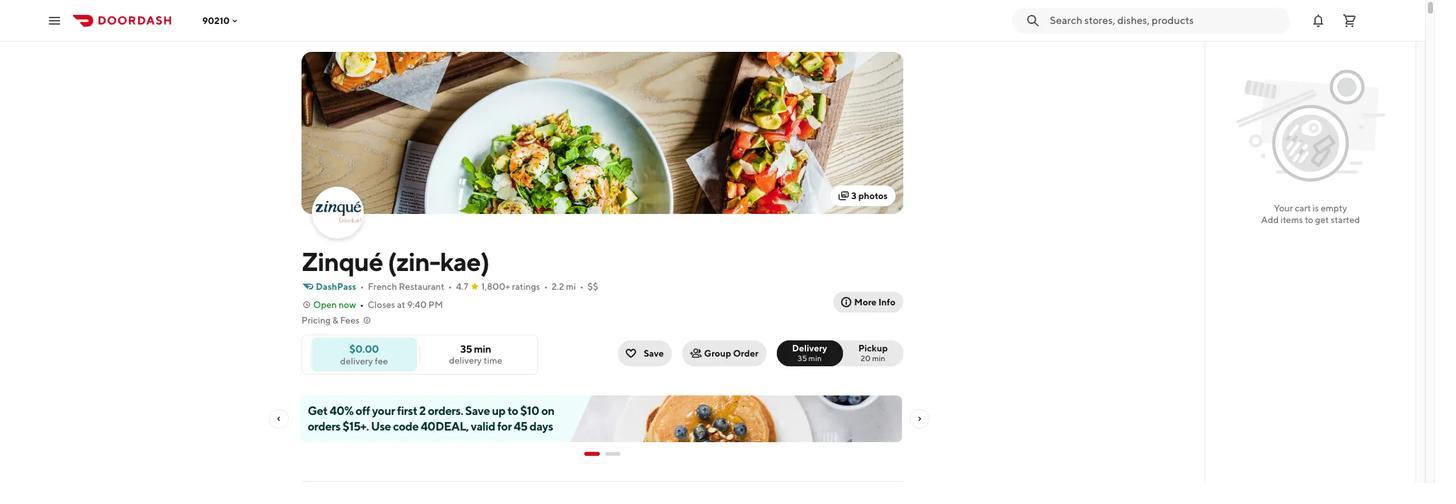 Task type: describe. For each thing, give the bounding box(es) containing it.
• left 2.2 on the left of the page
[[544, 281, 548, 292]]

restaurant
[[399, 281, 444, 292]]

• left 4.7
[[448, 281, 452, 292]]

open now
[[313, 300, 356, 310]]

min inside 35 min delivery time
[[474, 343, 491, 355]]

on
[[542, 404, 555, 418]]

• closes at 9:40 pm
[[360, 300, 443, 310]]

off
[[356, 404, 370, 418]]

min for delivery
[[809, 353, 822, 363]]

for
[[498, 420, 512, 433]]

• right now
[[360, 300, 364, 310]]

save inside button
[[644, 348, 664, 359]]

delivery
[[792, 343, 827, 353]]

time
[[484, 355, 502, 366]]

is
[[1313, 203, 1319, 213]]

&
[[332, 315, 338, 326]]

1,800+ ratings •
[[481, 281, 548, 292]]

valid
[[471, 420, 496, 433]]

20
[[861, 353, 871, 363]]

your
[[372, 404, 395, 418]]

open menu image
[[47, 13, 62, 28]]

pm
[[428, 300, 443, 310]]

pricing & fees
[[302, 315, 359, 326]]

get
[[1315, 215, 1329, 225]]

french restaurant
[[368, 281, 444, 292]]

delivery inside the $0.00 delivery fee
[[340, 356, 373, 366]]

items
[[1281, 215, 1303, 225]]

select promotional banner element
[[584, 442, 621, 466]]

9:40
[[407, 300, 427, 310]]

group order
[[704, 348, 758, 359]]

photos
[[858, 191, 888, 201]]

started
[[1331, 215, 1360, 225]]

3 photos
[[851, 191, 888, 201]]

info
[[879, 297, 896, 307]]

group order button
[[682, 340, 766, 366]]

closes
[[368, 300, 395, 310]]

first
[[397, 404, 418, 418]]

order
[[733, 348, 758, 359]]

up
[[492, 404, 506, 418]]

dashpass •
[[316, 281, 364, 292]]

your
[[1274, 203, 1293, 213]]



Task type: locate. For each thing, give the bounding box(es) containing it.
group
[[704, 348, 731, 359]]

pricing & fees button
[[302, 314, 372, 327]]

•
[[360, 281, 364, 292], [448, 281, 452, 292], [544, 281, 548, 292], [580, 281, 584, 292], [360, 300, 364, 310]]

delivery left time
[[449, 355, 482, 366]]

min left "20"
[[809, 353, 822, 363]]

days
[[530, 420, 553, 433]]

35 inside 35 min delivery time
[[460, 343, 472, 355]]

to
[[1305, 215, 1313, 225], [508, 404, 519, 418]]

$$
[[588, 281, 598, 292]]

to inside get 40% off your first 2 orders. save up to $10 on orders $15+.  use code 40deal, valid for 45 days
[[508, 404, 519, 418]]

order methods option group
[[777, 340, 903, 366]]

orders.
[[428, 404, 464, 418]]

min down the 1,800+
[[474, 343, 491, 355]]

kae)
[[440, 246, 489, 277]]

zinqué (zin-kae)
[[302, 246, 489, 277]]

orders
[[308, 420, 341, 433]]

delivery inside 35 min delivery time
[[449, 355, 482, 366]]

get 40% off your first 2 orders. save up to $10 on orders $15+.  use code 40deal, valid for 45 days
[[308, 404, 555, 433]]

to left get
[[1305, 215, 1313, 225]]

ratings
[[512, 281, 540, 292]]

90210 button
[[202, 15, 240, 26]]

0 horizontal spatial to
[[508, 404, 519, 418]]

save left group
[[644, 348, 664, 359]]

0 vertical spatial to
[[1305, 215, 1313, 225]]

pricing
[[302, 315, 331, 326]]

$0.00
[[349, 343, 379, 355]]

cart
[[1295, 203, 1311, 213]]

your cart is empty add items to get started
[[1261, 203, 1360, 225]]

0 horizontal spatial save
[[466, 404, 490, 418]]

to inside your cart is empty add items to get started
[[1305, 215, 1313, 225]]

0 vertical spatial save
[[644, 348, 664, 359]]

35 inside delivery 35 min
[[798, 353, 807, 363]]

delivery
[[449, 355, 482, 366], [340, 356, 373, 366]]

min for pickup
[[872, 353, 885, 363]]

1 vertical spatial to
[[508, 404, 519, 418]]

delivery down $0.00
[[340, 356, 373, 366]]

1,800+
[[481, 281, 510, 292]]

2
[[420, 404, 426, 418]]

french
[[368, 281, 397, 292]]

3 photos button
[[831, 185, 896, 206]]

2.2
[[552, 281, 564, 292]]

pickup
[[858, 343, 888, 353]]

fees
[[340, 315, 359, 326]]

40deal,
[[421, 420, 469, 433]]

None radio
[[777, 340, 843, 366], [835, 340, 903, 366], [777, 340, 843, 366], [835, 340, 903, 366]]

Store search: begin typing to search for stores available on DoorDash text field
[[1050, 13, 1282, 28]]

4.7
[[456, 281, 468, 292]]

fee
[[375, 356, 388, 366]]

get
[[308, 404, 328, 418]]

35 right order
[[798, 353, 807, 363]]

more
[[854, 297, 877, 307]]

1 horizontal spatial to
[[1305, 215, 1313, 225]]

2 horizontal spatial min
[[872, 353, 885, 363]]

open
[[313, 300, 337, 310]]

save
[[644, 348, 664, 359], [466, 404, 490, 418]]

code
[[393, 420, 419, 433]]

2 delivery from the left
[[340, 356, 373, 366]]

90210
[[202, 15, 230, 26]]

1 horizontal spatial delivery
[[449, 355, 482, 366]]

0 horizontal spatial min
[[474, 343, 491, 355]]

zinqué (zin-kae) image
[[302, 52, 903, 214], [313, 188, 363, 237]]

1 horizontal spatial save
[[644, 348, 664, 359]]

mi
[[566, 281, 576, 292]]

min
[[474, 343, 491, 355], [809, 353, 822, 363], [872, 353, 885, 363]]

1 delivery from the left
[[449, 355, 482, 366]]

empty
[[1321, 203, 1347, 213]]

0 horizontal spatial delivery
[[340, 356, 373, 366]]

dashpass
[[316, 281, 356, 292]]

$15+.
[[343, 420, 369, 433]]

• left french
[[360, 281, 364, 292]]

to right up
[[508, 404, 519, 418]]

min inside delivery 35 min
[[809, 353, 822, 363]]

1 horizontal spatial 35
[[798, 353, 807, 363]]

40%
[[330, 404, 354, 418]]

more info button
[[834, 292, 903, 313]]

35
[[460, 343, 472, 355], [798, 353, 807, 363]]

zinqué
[[302, 246, 383, 277]]

use
[[371, 420, 391, 433]]

(zin-
[[387, 246, 440, 277]]

now
[[339, 300, 356, 310]]

more info
[[854, 297, 896, 307]]

45
[[514, 420, 528, 433]]

save inside get 40% off your first 2 orders. save up to $10 on orders $15+.  use code 40deal, valid for 45 days
[[466, 404, 490, 418]]

1 vertical spatial save
[[466, 404, 490, 418]]

1 horizontal spatial min
[[809, 353, 822, 363]]

notification bell image
[[1311, 13, 1326, 28]]

min inside pickup 20 min
[[872, 353, 885, 363]]

3
[[851, 191, 857, 201]]

save button
[[618, 340, 672, 366]]

at
[[397, 300, 405, 310]]

0 horizontal spatial 35
[[460, 343, 472, 355]]

0 items, open order cart image
[[1342, 13, 1357, 28]]

35 min delivery time
[[449, 343, 502, 366]]

add
[[1261, 215, 1279, 225]]

pickup 20 min
[[858, 343, 888, 363]]

delivery 35 min
[[792, 343, 827, 363]]

35 left time
[[460, 343, 472, 355]]

2.2 mi • $$
[[552, 281, 598, 292]]

min right "20"
[[872, 353, 885, 363]]

$10
[[521, 404, 540, 418]]

save up valid
[[466, 404, 490, 418]]

• right mi
[[580, 281, 584, 292]]

$0.00 delivery fee
[[340, 343, 388, 366]]



Task type: vqa. For each thing, say whether or not it's contained in the screenshot.
the closes
yes



